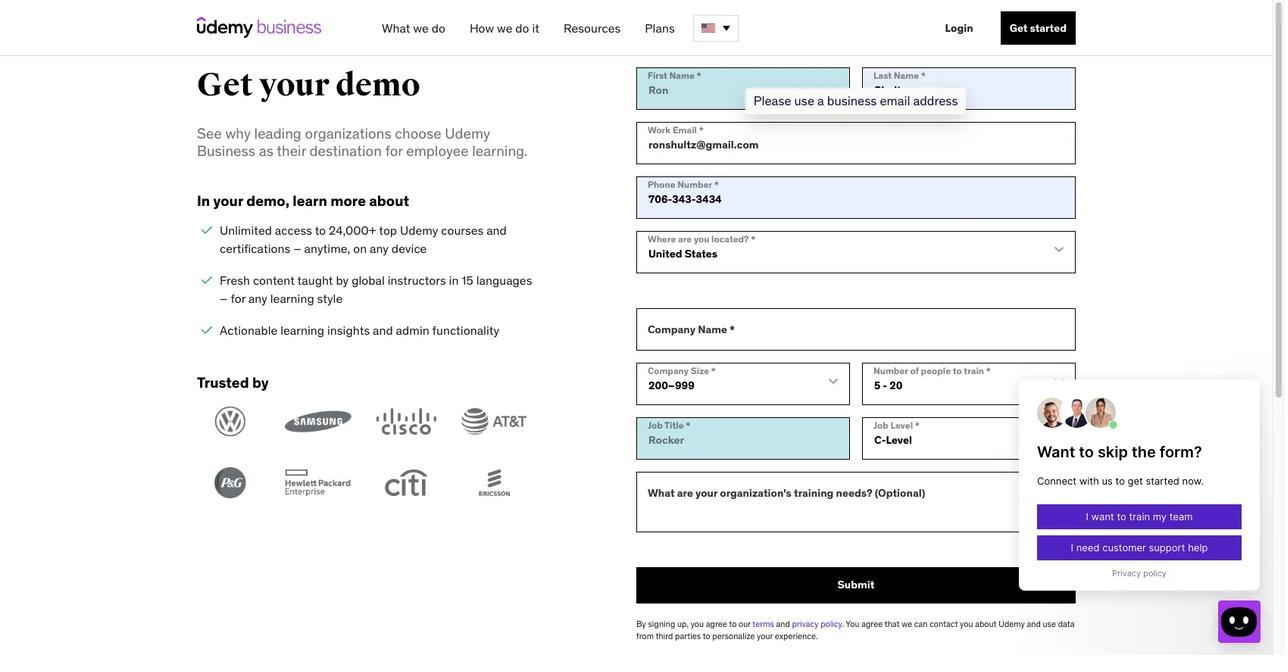 Task type: describe. For each thing, give the bounding box(es) containing it.
learning inside fresh content taught by global instructors in 15 languages – for any learning style
[[270, 291, 314, 307]]

their
[[277, 142, 306, 160]]

0 horizontal spatial use
[[795, 93, 815, 109]]

plans button
[[639, 14, 681, 42]]

your left organization's
[[696, 487, 718, 500]]

1 vertical spatial by
[[252, 374, 269, 392]]

top
[[379, 223, 397, 238]]

it
[[532, 20, 540, 36]]

.
[[843, 619, 845, 630]]

personalize
[[713, 632, 755, 642]]

work email *
[[648, 124, 704, 136]]

you left located?
[[694, 233, 710, 245]]

1 vertical spatial learning
[[281, 323, 325, 338]]

title
[[665, 420, 684, 431]]

and inside unlimited access to 24,000+ top udemy courses and certifications – anytime, on any device
[[487, 223, 507, 238]]

we for how
[[497, 20, 513, 36]]

style
[[317, 291, 343, 307]]

languages
[[477, 273, 533, 288]]

level
[[891, 420, 913, 431]]

* for job level *
[[916, 420, 920, 431]]

. you agree that we can contact you about udemy and use data from third parties to personalize your experience.
[[637, 619, 1075, 642]]

how we do it
[[470, 20, 540, 36]]

you right up,
[[691, 619, 704, 630]]

get for get your demo
[[197, 66, 253, 104]]

submit button
[[637, 568, 1076, 604]]

to left our
[[729, 619, 737, 630]]

where are you located? *
[[648, 233, 756, 245]]

leading
[[254, 125, 302, 143]]

what for what are your organization's training needs? (optional)
[[648, 487, 675, 500]]

taught
[[298, 273, 333, 288]]

privacy
[[793, 619, 819, 630]]

submit
[[838, 579, 875, 592]]

unlimited access to 24,000+ top udemy courses and certifications – anytime, on any device
[[220, 223, 507, 257]]

learning.
[[472, 142, 528, 160]]

a
[[818, 93, 825, 109]]

your right in
[[213, 192, 243, 210]]

name for company
[[698, 323, 728, 336]]

Company Name * text field
[[637, 308, 1076, 351]]

menu navigation
[[370, 0, 1076, 56]]

Last Name * text field
[[863, 67, 1076, 110]]

privacy policy link
[[793, 619, 843, 630]]

terms link
[[753, 619, 775, 630]]

* for last name *
[[922, 70, 926, 81]]

job level *
[[874, 420, 920, 431]]

of
[[911, 365, 919, 377]]

functionality
[[433, 323, 500, 338]]

training
[[794, 487, 834, 500]]

First Name * text field
[[637, 67, 851, 110]]

instructors
[[388, 273, 446, 288]]

needs?
[[837, 487, 873, 500]]

24,000+
[[329, 223, 377, 238]]

are for where
[[679, 233, 692, 245]]

15
[[462, 273, 474, 288]]

how
[[470, 20, 494, 36]]

unlimited
[[220, 223, 272, 238]]

– for anytime,
[[293, 241, 301, 257]]

train
[[964, 365, 985, 377]]

experience.
[[775, 632, 818, 642]]

ericsson logo image
[[461, 468, 527, 499]]

udemy for learning.
[[445, 125, 490, 143]]

to inside unlimited access to 24,000+ top udemy courses and certifications – anytime, on any device
[[315, 223, 326, 238]]

your inside . you agree that we can contact you about udemy and use data from third parties to personalize your experience.
[[757, 632, 773, 642]]

about inside . you agree that we can contact you about udemy and use data from third parties to personalize your experience.
[[976, 619, 997, 630]]

login button
[[937, 11, 983, 45]]

trusted by
[[197, 374, 269, 392]]

your up "leading"
[[259, 66, 330, 104]]

company name *
[[648, 323, 735, 336]]

at&t logo image
[[461, 406, 527, 437]]

get started link
[[1001, 11, 1076, 45]]

destination
[[310, 142, 382, 160]]

for for unlimited access to 24,000+ top udemy courses and certifications – anytime, on any device
[[231, 291, 246, 307]]

fresh
[[220, 273, 250, 288]]

business
[[828, 93, 877, 109]]

our
[[739, 619, 751, 630]]

for for get your demo
[[385, 142, 403, 160]]

get your demo
[[197, 66, 420, 104]]

any inside fresh content taught by global instructors in 15 languages – for any learning style
[[249, 291, 267, 307]]

on
[[353, 241, 367, 257]]

where
[[648, 233, 677, 245]]

and up experience.
[[777, 619, 791, 630]]

global
[[352, 273, 385, 288]]

courses
[[441, 223, 484, 238]]

why
[[225, 125, 251, 143]]

see
[[197, 125, 222, 143]]

data
[[1059, 619, 1075, 630]]

do for how we do it
[[516, 20, 530, 36]]

What are your organization's training needs? (Optional) text field
[[637, 472, 1076, 533]]

in
[[449, 273, 459, 288]]

resources button
[[558, 14, 627, 42]]

what we do button
[[376, 14, 452, 42]]

Phone Number * telephone field
[[637, 176, 1076, 219]]

get started
[[1010, 21, 1067, 35]]

hewlett packard enterprise logo image
[[285, 468, 351, 499]]

choose
[[395, 125, 442, 143]]

by signing up, you agree to our terms and privacy policy
[[637, 619, 843, 630]]

login
[[946, 21, 974, 35]]

name for first
[[670, 70, 695, 81]]

trusted
[[197, 374, 249, 392]]

insights
[[327, 323, 370, 338]]

job for job level *
[[874, 420, 889, 431]]

by
[[637, 619, 646, 630]]

demo,
[[246, 192, 290, 210]]

0 horizontal spatial about
[[369, 192, 409, 210]]



Task type: vqa. For each thing, say whether or not it's contained in the screenshot.
topmost the and
no



Task type: locate. For each thing, give the bounding box(es) containing it.
get left started
[[1010, 21, 1028, 35]]

* for work email *
[[699, 124, 704, 136]]

1 horizontal spatial udemy
[[445, 125, 490, 143]]

started
[[1031, 21, 1067, 35]]

job left title
[[648, 420, 663, 431]]

are down title
[[678, 487, 694, 500]]

any right on
[[370, 241, 389, 257]]

please use a business email address
[[754, 93, 959, 109]]

1 horizontal spatial we
[[497, 20, 513, 36]]

and left admin
[[373, 323, 393, 338]]

0 vertical spatial any
[[370, 241, 389, 257]]

company left size in the bottom right of the page
[[648, 365, 689, 377]]

business
[[197, 142, 256, 160]]

1 vertical spatial get
[[197, 66, 253, 104]]

1 vertical spatial what
[[648, 487, 675, 500]]

2 job from the left
[[874, 420, 889, 431]]

size
[[691, 365, 710, 377]]

by up style
[[336, 273, 349, 288]]

0 horizontal spatial –
[[220, 291, 228, 307]]

for down 'fresh'
[[231, 291, 246, 307]]

are right where
[[679, 233, 692, 245]]

what down job title *
[[648, 487, 675, 500]]

udemy inside see why leading organizations choose udemy business as their destination for employee learning.
[[445, 125, 490, 143]]

* for first name *
[[697, 70, 702, 81]]

1 vertical spatial any
[[249, 291, 267, 307]]

1 vertical spatial company
[[648, 365, 689, 377]]

we left can
[[902, 619, 913, 630]]

company for company size *
[[648, 365, 689, 377]]

learning down style
[[281, 323, 325, 338]]

2 do from the left
[[516, 20, 530, 36]]

by inside fresh content taught by global instructors in 15 languages – for any learning style
[[336, 273, 349, 288]]

signing
[[648, 619, 676, 630]]

1 vertical spatial –
[[220, 291, 228, 307]]

do inside dropdown button
[[516, 20, 530, 36]]

1 horizontal spatial for
[[385, 142, 403, 160]]

1 horizontal spatial name
[[698, 323, 728, 336]]

what we do
[[382, 20, 446, 36]]

get for get started
[[1010, 21, 1028, 35]]

we inside popup button
[[413, 20, 429, 36]]

2 agree from the left
[[862, 619, 883, 630]]

0 horizontal spatial any
[[249, 291, 267, 307]]

and
[[487, 223, 507, 238], [373, 323, 393, 338], [777, 619, 791, 630], [1028, 619, 1041, 630]]

in your demo, learn more about
[[197, 192, 409, 210]]

agree inside . you agree that we can contact you about udemy and use data from third parties to personalize your experience.
[[862, 619, 883, 630]]

do inside popup button
[[432, 20, 446, 36]]

0 vertical spatial what
[[382, 20, 411, 36]]

last name *
[[874, 70, 926, 81]]

0 horizontal spatial number
[[678, 179, 713, 190]]

–
[[293, 241, 301, 257], [220, 291, 228, 307]]

samsung logo image
[[285, 406, 351, 438]]

*
[[697, 70, 702, 81], [922, 70, 926, 81], [699, 124, 704, 136], [715, 179, 719, 190], [751, 233, 756, 245], [730, 323, 735, 336], [712, 365, 716, 377], [987, 365, 991, 377], [686, 420, 691, 431], [916, 420, 920, 431]]

2 horizontal spatial we
[[902, 619, 913, 630]]

2 horizontal spatial name
[[894, 70, 920, 81]]

use left data
[[1043, 619, 1057, 630]]

and left data
[[1028, 619, 1041, 630]]

Job Title * text field
[[637, 418, 851, 460]]

resources
[[564, 20, 621, 36]]

2 horizontal spatial udemy
[[999, 619, 1026, 630]]

0 horizontal spatial what
[[382, 20, 411, 36]]

0 horizontal spatial name
[[670, 70, 695, 81]]

1 company from the top
[[648, 323, 696, 336]]

your
[[259, 66, 330, 104], [213, 192, 243, 210], [696, 487, 718, 500], [757, 632, 773, 642]]

udemy up device
[[400, 223, 438, 238]]

1 do from the left
[[432, 20, 446, 36]]

1 horizontal spatial what
[[648, 487, 675, 500]]

email
[[673, 124, 697, 136]]

plans
[[645, 20, 675, 36]]

1 horizontal spatial use
[[1043, 619, 1057, 630]]

0 vertical spatial are
[[679, 233, 692, 245]]

company for company name *
[[648, 323, 696, 336]]

0 horizontal spatial job
[[648, 420, 663, 431]]

0 vertical spatial –
[[293, 241, 301, 257]]

people
[[921, 365, 951, 377]]

phone
[[648, 179, 676, 190]]

name for last
[[894, 70, 920, 81]]

do for what we do
[[432, 20, 446, 36]]

citi logo image
[[373, 468, 439, 499]]

for inside see why leading organizations choose udemy business as their destination for employee learning.
[[385, 142, 403, 160]]

volkswagen logo image
[[197, 406, 263, 438]]

get inside the menu navigation
[[1010, 21, 1028, 35]]

0 vertical spatial for
[[385, 142, 403, 160]]

1 horizontal spatial do
[[516, 20, 530, 36]]

we inside dropdown button
[[497, 20, 513, 36]]

0 vertical spatial by
[[336, 273, 349, 288]]

0 vertical spatial get
[[1010, 21, 1028, 35]]

udemy for any
[[400, 223, 438, 238]]

we
[[413, 20, 429, 36], [497, 20, 513, 36], [902, 619, 913, 630]]

0 horizontal spatial do
[[432, 20, 446, 36]]

to left train
[[953, 365, 962, 377]]

you right contact
[[961, 619, 974, 630]]

learning down content
[[270, 291, 314, 307]]

– down access in the top of the page
[[293, 241, 301, 257]]

name right first
[[670, 70, 695, 81]]

do left how
[[432, 20, 446, 36]]

first name *
[[648, 70, 702, 81]]

last
[[874, 70, 892, 81]]

about
[[369, 192, 409, 210], [976, 619, 997, 630]]

see why leading organizations choose udemy business as their destination for employee learning.
[[197, 125, 528, 160]]

– inside fresh content taught by global instructors in 15 languages – for any learning style
[[220, 291, 228, 307]]

do left it
[[516, 20, 530, 36]]

you inside . you agree that we can contact you about udemy and use data from third parties to personalize your experience.
[[961, 619, 974, 630]]

1 vertical spatial number
[[874, 365, 909, 377]]

company up company size *
[[648, 323, 696, 336]]

– down 'fresh'
[[220, 291, 228, 307]]

that
[[885, 619, 900, 630]]

access
[[275, 223, 312, 238]]

0 vertical spatial company
[[648, 323, 696, 336]]

udemy left data
[[999, 619, 1026, 630]]

as
[[259, 142, 274, 160]]

can
[[915, 619, 928, 630]]

– for for
[[220, 291, 228, 307]]

1 job from the left
[[648, 420, 663, 431]]

parties
[[675, 632, 701, 642]]

get
[[1010, 21, 1028, 35], [197, 66, 253, 104]]

for left employee
[[385, 142, 403, 160]]

what for what we do
[[382, 20, 411, 36]]

demo
[[336, 66, 420, 104]]

fresh content taught by global instructors in 15 languages – for any learning style
[[220, 273, 533, 307]]

policy
[[821, 619, 843, 630]]

2 company from the top
[[648, 365, 689, 377]]

and inside . you agree that we can contact you about udemy and use data from third parties to personalize your experience.
[[1028, 619, 1041, 630]]

* for job title *
[[686, 420, 691, 431]]

located?
[[712, 233, 749, 245]]

do
[[432, 20, 446, 36], [516, 20, 530, 36]]

cisco logo image
[[373, 406, 439, 438]]

use inside . you agree that we can contact you about udemy and use data from third parties to personalize your experience.
[[1043, 619, 1057, 630]]

2 vertical spatial udemy
[[999, 619, 1026, 630]]

we left how
[[413, 20, 429, 36]]

job
[[648, 420, 663, 431], [874, 420, 889, 431]]

1 horizontal spatial by
[[336, 273, 349, 288]]

device
[[392, 241, 427, 257]]

third
[[656, 632, 673, 642]]

* for company size *
[[712, 365, 716, 377]]

we right how
[[497, 20, 513, 36]]

0 vertical spatial number
[[678, 179, 713, 190]]

1 horizontal spatial about
[[976, 619, 997, 630]]

(optional)
[[875, 487, 926, 500]]

0 vertical spatial udemy
[[445, 125, 490, 143]]

1 horizontal spatial –
[[293, 241, 301, 257]]

0 vertical spatial use
[[795, 93, 815, 109]]

content
[[253, 273, 295, 288]]

any down content
[[249, 291, 267, 307]]

name right last at the right of page
[[894, 70, 920, 81]]

are for what
[[678, 487, 694, 500]]

0 vertical spatial learning
[[270, 291, 314, 307]]

to right parties
[[703, 632, 711, 642]]

number right phone at the top
[[678, 179, 713, 190]]

0 horizontal spatial agree
[[706, 619, 728, 630]]

job title *
[[648, 420, 691, 431]]

0 horizontal spatial udemy
[[400, 223, 438, 238]]

what up demo
[[382, 20, 411, 36]]

more
[[331, 192, 366, 210]]

1 vertical spatial about
[[976, 619, 997, 630]]

company
[[648, 323, 696, 336], [648, 365, 689, 377]]

what are your organization's training needs? (optional)
[[648, 487, 926, 500]]

actionable
[[220, 323, 278, 338]]

0 horizontal spatial for
[[231, 291, 246, 307]]

udemy inside unlimited access to 24,000+ top udemy courses and certifications – anytime, on any device
[[400, 223, 438, 238]]

Work Email * email field
[[637, 122, 1076, 164]]

what
[[382, 20, 411, 36], [648, 487, 675, 500]]

to inside . you agree that we can contact you about udemy and use data from third parties to personalize your experience.
[[703, 632, 711, 642]]

get up why at the top left
[[197, 66, 253, 104]]

about right contact
[[976, 619, 997, 630]]

0 horizontal spatial by
[[252, 374, 269, 392]]

0 horizontal spatial we
[[413, 20, 429, 36]]

in
[[197, 192, 210, 210]]

to
[[315, 223, 326, 238], [953, 365, 962, 377], [729, 619, 737, 630], [703, 632, 711, 642]]

learn
[[293, 192, 327, 210]]

udemy business image
[[197, 17, 321, 38]]

number of people to train *
[[874, 365, 991, 377]]

udemy right "choose"
[[445, 125, 490, 143]]

and right the courses
[[487, 223, 507, 238]]

udemy inside . you agree that we can contact you about udemy and use data from third parties to personalize your experience.
[[999, 619, 1026, 630]]

1 vertical spatial use
[[1043, 619, 1057, 630]]

p&g logo image
[[197, 468, 263, 499]]

1 vertical spatial udemy
[[400, 223, 438, 238]]

use left a
[[795, 93, 815, 109]]

company size *
[[648, 365, 716, 377]]

any
[[370, 241, 389, 257], [249, 291, 267, 307]]

admin
[[396, 323, 430, 338]]

what inside popup button
[[382, 20, 411, 36]]

email
[[880, 93, 911, 109]]

0 horizontal spatial get
[[197, 66, 253, 104]]

for
[[385, 142, 403, 160], [231, 291, 246, 307]]

1 vertical spatial for
[[231, 291, 246, 307]]

phone number *
[[648, 179, 719, 190]]

– inside unlimited access to 24,000+ top udemy courses and certifications – anytime, on any device
[[293, 241, 301, 257]]

about up top
[[369, 192, 409, 210]]

terms
[[753, 619, 775, 630]]

* for phone number *
[[715, 179, 719, 190]]

1 agree from the left
[[706, 619, 728, 630]]

1 horizontal spatial any
[[370, 241, 389, 257]]

any inside unlimited access to 24,000+ top udemy courses and certifications – anytime, on any device
[[370, 241, 389, 257]]

* for company name *
[[730, 323, 735, 336]]

your down terms
[[757, 632, 773, 642]]

anytime,
[[304, 241, 350, 257]]

how we do it button
[[464, 14, 546, 42]]

we for what
[[413, 20, 429, 36]]

0 vertical spatial about
[[369, 192, 409, 210]]

address
[[914, 93, 959, 109]]

number left the of at the bottom right of the page
[[874, 365, 909, 377]]

we inside . you agree that we can contact you about udemy and use data from third parties to personalize your experience.
[[902, 619, 913, 630]]

actionable learning insights and admin functionality
[[220, 323, 500, 338]]

organizations
[[305, 125, 392, 143]]

by right trusted
[[252, 374, 269, 392]]

agree right you on the bottom right
[[862, 619, 883, 630]]

1 horizontal spatial number
[[874, 365, 909, 377]]

agree up the personalize
[[706, 619, 728, 630]]

name up size in the bottom right of the page
[[698, 323, 728, 336]]

job left level
[[874, 420, 889, 431]]

1 horizontal spatial job
[[874, 420, 889, 431]]

to up the anytime,
[[315, 223, 326, 238]]

1 horizontal spatial get
[[1010, 21, 1028, 35]]

for inside fresh content taught by global instructors in 15 languages – for any learning style
[[231, 291, 246, 307]]

1 vertical spatial are
[[678, 487, 694, 500]]

job for job title *
[[648, 420, 663, 431]]

certifications
[[220, 241, 291, 257]]

employee
[[407, 142, 469, 160]]

first
[[648, 70, 668, 81]]

up,
[[678, 619, 689, 630]]

1 horizontal spatial agree
[[862, 619, 883, 630]]

agree
[[706, 619, 728, 630], [862, 619, 883, 630]]



